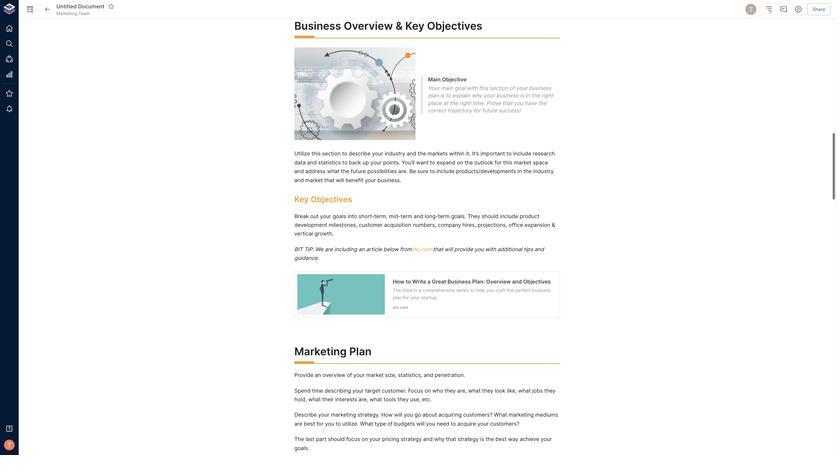 Task type: locate. For each thing, give the bounding box(es) containing it.
1 vertical spatial with
[[485, 246, 496, 253]]

0 horizontal spatial should
[[328, 436, 345, 443]]

1 horizontal spatial a
[[427, 278, 431, 285]]

customers? up way
[[490, 420, 519, 427]]

want
[[416, 159, 429, 166]]

1 vertical spatial an
[[315, 372, 321, 379]]

industry down space
[[533, 168, 554, 175]]

plan down your
[[428, 92, 439, 99]]

mediums
[[535, 412, 558, 418]]

0 vertical spatial are,
[[457, 387, 467, 394]]

that
[[502, 100, 512, 106], [324, 177, 334, 183], [433, 246, 443, 253], [446, 436, 456, 443]]

1 horizontal spatial this
[[479, 85, 488, 91]]

your left target
[[352, 387, 364, 394]]

0 vertical spatial why
[[472, 92, 482, 99]]

goals. down last
[[294, 445, 309, 451]]

1 vertical spatial this
[[311, 150, 321, 157]]

section
[[490, 85, 508, 91], [322, 150, 341, 157]]

0 horizontal spatial is
[[440, 92, 444, 99]]

market
[[514, 159, 531, 166], [305, 177, 323, 183], [366, 372, 384, 379]]

marketing for marketing plan
[[294, 345, 347, 358]]

they left look
[[482, 387, 493, 394]]

2 vertical spatial business
[[532, 288, 551, 293]]

should up the projections,
[[482, 213, 499, 219]]

goals.
[[451, 213, 466, 219], [294, 445, 309, 451]]

are down describe
[[294, 420, 302, 427]]

utilize this section to describe your industry and the markets within it. it's important to include research data and statistics to back up your points. you'll want to expand on the outlook for this market space and address what the future possibilities are. be sure to include products/developments in the industry and market that will benefit your business.
[[294, 150, 556, 183]]

what right like,
[[518, 387, 531, 394]]

include inside break out your goals into short-term, mid-term and long-term goals. they should include product development milestones, customer acquisition numbers, company hires, projections, office expansion & vertical growth.
[[500, 213, 518, 219]]

you right help on the right bottom of the page
[[486, 288, 494, 293]]

long-
[[425, 213, 438, 219]]

1 horizontal spatial are
[[325, 246, 333, 253]]

marketing up utilize.
[[331, 412, 356, 418]]

you inside how to write a great business plan: overview and objectives the third in a comprehensive series to help you craft the perfect business plan for your startup.
[[486, 288, 494, 293]]

strategy down acquire
[[458, 436, 479, 443]]

of inside "describe your marketing strategy. how will you go about acquiring customers? what marketing mediums are best for you to utilize. what type of budgets will you need to acquire your customers?"
[[387, 420, 393, 427]]

provide
[[454, 246, 473, 253]]

0 vertical spatial business
[[294, 19, 341, 32]]

that up success!
[[502, 100, 512, 106]]

on down within
[[457, 159, 463, 166]]

0 vertical spatial future
[[482, 107, 497, 114]]

0 horizontal spatial marketing
[[331, 412, 356, 418]]

strategy.
[[358, 412, 380, 418]]

what down statistics
[[327, 168, 340, 175]]

within
[[449, 150, 464, 157]]

to down main
[[446, 92, 451, 99]]

1 vertical spatial a
[[418, 288, 421, 293]]

space
[[533, 159, 548, 166]]

show wiki image
[[26, 5, 34, 13]]

0 vertical spatial business
[[529, 85, 551, 91]]

best inside the last part should focus on your pricing strategy and why that strategy is the best way achieve your goals.
[[495, 436, 507, 443]]

inc.com
[[412, 246, 431, 253]]

include up office
[[500, 213, 518, 219]]

goals. up company
[[451, 213, 466, 219]]

1 horizontal spatial section
[[490, 85, 508, 91]]

are inside "describe your marketing strategy. how will you go about acquiring customers? what marketing mediums are best for you to utilize. what type of budgets will you need to acquire your customers?"
[[294, 420, 302, 427]]

to right important
[[507, 150, 512, 157]]

0 vertical spatial include
[[513, 150, 531, 157]]

from
[[400, 246, 412, 253]]

numbers,
[[413, 222, 436, 228]]

1 horizontal spatial should
[[482, 213, 499, 219]]

for inside "describe your marketing strategy. how will you go about acquiring customers? what marketing mediums are best for you to utilize. what type of budgets will you need to acquire your customers?"
[[317, 420, 324, 427]]

the inside how to write a great business plan: overview and objectives the third in a comprehensive series to help you craft the perfect business plan for your startup.
[[507, 288, 514, 293]]

what left look
[[468, 387, 481, 394]]

1 vertical spatial overview
[[486, 278, 511, 285]]

for up part
[[317, 420, 324, 427]]

best
[[304, 420, 315, 427], [495, 436, 507, 443]]

term up acquisition
[[401, 213, 412, 219]]

0 vertical spatial with
[[467, 85, 478, 91]]

how up type
[[381, 412, 393, 418]]

strategy down the 'budgets'
[[401, 436, 422, 443]]

with inside that will provide you with additional tips and guidance.
[[485, 246, 496, 253]]

this right utilize on the left top of the page
[[311, 150, 321, 157]]

and
[[407, 150, 416, 157], [307, 159, 317, 166], [294, 168, 304, 175], [294, 177, 304, 183], [414, 213, 423, 219], [535, 246, 544, 253], [512, 278, 522, 285], [424, 372, 433, 379], [423, 436, 433, 443]]

will left provide at the right of page
[[445, 246, 453, 253]]

1 vertical spatial on
[[425, 387, 431, 394]]

0 horizontal spatial the
[[294, 436, 304, 443]]

comments image
[[780, 5, 788, 13]]

part
[[316, 436, 326, 443]]

business right "perfect"
[[532, 288, 551, 293]]

0 horizontal spatial of
[[347, 372, 352, 379]]

that inside the last part should focus on your pricing strategy and why that strategy is the best way achieve your goals.
[[446, 436, 456, 443]]

bit tip: we are including an article below from inc.com
[[294, 246, 431, 253]]

best for for
[[304, 420, 315, 427]]

overview inside how to write a great business plan: overview and objectives the third in a comprehensive series to help you craft the perfect business plan for your startup.
[[486, 278, 511, 285]]

business overview & key objectives
[[294, 19, 482, 32]]

include for they
[[500, 213, 518, 219]]

marketing down untitled
[[56, 11, 77, 16]]

market down address
[[305, 177, 323, 183]]

mid-
[[389, 213, 401, 219]]

they left use,
[[397, 396, 409, 403]]

break
[[294, 213, 309, 219]]

0 vertical spatial this
[[479, 85, 488, 91]]

1 vertical spatial how
[[381, 412, 393, 418]]

is up success!
[[520, 92, 524, 99]]

that inside that will provide you with additional tips and guidance.
[[433, 246, 443, 253]]

of right overview
[[347, 372, 352, 379]]

0 horizontal spatial strategy
[[401, 436, 422, 443]]

with right the goal
[[467, 85, 478, 91]]

your up 'have'
[[516, 85, 527, 91]]

future inside utilize this section to describe your industry and the markets within it. it's important to include research data and statistics to back up your points. you'll want to expand on the outlook for this market space and address what the future possibilities are. be sure to include products/developments in the industry and market that will benefit your business.
[[351, 168, 366, 175]]

2 horizontal spatial is
[[520, 92, 524, 99]]

go back image
[[44, 5, 52, 13]]

for down important
[[495, 159, 502, 166]]

tools
[[384, 396, 396, 403]]

marketing
[[56, 11, 77, 16], [294, 345, 347, 358]]

utilize
[[294, 150, 310, 157]]

what down target
[[370, 396, 382, 403]]

0 vertical spatial best
[[304, 420, 315, 427]]

0 horizontal spatial term
[[401, 213, 412, 219]]

1 vertical spatial &
[[552, 222, 555, 228]]

market left space
[[514, 159, 531, 166]]

below
[[383, 246, 399, 253]]

customers?
[[463, 412, 492, 418], [490, 420, 519, 427]]

0 horizontal spatial on
[[362, 436, 368, 443]]

1 vertical spatial plan
[[393, 295, 402, 300]]

the left third
[[393, 288, 401, 293]]

settings image
[[794, 5, 802, 13]]

0 horizontal spatial marketing
[[56, 11, 77, 16]]

for inside how to write a great business plan: overview and objectives the third in a comprehensive series to help you craft the perfect business plan for your startup.
[[403, 295, 409, 300]]

budgets
[[394, 420, 415, 427]]

article
[[366, 246, 382, 253]]

why down the need
[[434, 436, 445, 443]]

you left 'go'
[[404, 412, 413, 418]]

vertical
[[294, 230, 313, 237]]

overview
[[344, 19, 393, 32], [486, 278, 511, 285]]

what
[[494, 412, 507, 418], [360, 420, 373, 427]]

plan up inc.com
[[393, 295, 402, 300]]

products/developments
[[456, 168, 516, 175]]

0 horizontal spatial t
[[7, 442, 11, 449]]

1 vertical spatial objectives
[[311, 195, 352, 204]]

best down describe
[[304, 420, 315, 427]]

1 horizontal spatial t button
[[745, 3, 757, 16]]

you up success!
[[514, 100, 523, 106]]

what down look
[[494, 412, 507, 418]]

should right part
[[328, 436, 345, 443]]

on
[[457, 159, 463, 166], [425, 387, 431, 394], [362, 436, 368, 443]]

1 vertical spatial marketing
[[294, 345, 347, 358]]

in inside how to write a great business plan: overview and objectives the third in a comprehensive series to help you craft the perfect business plan for your startup.
[[413, 288, 417, 293]]

0 horizontal spatial future
[[351, 168, 366, 175]]

will up the 'budgets'
[[394, 412, 402, 418]]

on up etc.
[[425, 387, 431, 394]]

1 horizontal spatial the
[[393, 288, 401, 293]]

goals. inside break out your goals into short-term, mid-term and long-term goals. they should include product development milestones, customer acquisition numbers, company hires, projections, office expansion & vertical growth.
[[451, 213, 466, 219]]

0 vertical spatial plan
[[428, 92, 439, 99]]

are, down target
[[359, 396, 368, 403]]

2 vertical spatial on
[[362, 436, 368, 443]]

jobs
[[532, 387, 543, 394]]

the inside the last part should focus on your pricing strategy and why that strategy is the best way achieve your goals.
[[294, 436, 304, 443]]

your inside spend time describing your target customer. focus on who they are, what they look like, what jobs they hold, what their interests are, what tools they use, etc.
[[352, 387, 364, 394]]

to
[[446, 92, 451, 99], [342, 150, 347, 157], [507, 150, 512, 157], [342, 159, 347, 166], [430, 159, 435, 166], [430, 168, 435, 175], [406, 278, 411, 285], [470, 288, 475, 293], [336, 420, 341, 427], [451, 420, 456, 427]]

describing
[[325, 387, 351, 394]]

include
[[513, 150, 531, 157], [436, 168, 455, 175], [500, 213, 518, 219]]

for inside utilize this section to describe your industry and the markets within it. it's important to include research data and statistics to back up your points. you'll want to expand on the outlook for this market space and address what the future possibilities are. be sure to include products/developments in the industry and market that will benefit your business.
[[495, 159, 502, 166]]

product
[[520, 213, 539, 219]]

they right who
[[445, 387, 456, 394]]

an left article
[[359, 246, 365, 253]]

1 horizontal spatial best
[[495, 436, 507, 443]]

that down address
[[324, 177, 334, 183]]

1 vertical spatial t
[[7, 442, 11, 449]]

for down time.
[[474, 107, 481, 114]]

2 horizontal spatial of
[[510, 85, 515, 91]]

are, down penetration.
[[457, 387, 467, 394]]

1 horizontal spatial in
[[518, 168, 522, 175]]

0 horizontal spatial a
[[418, 288, 421, 293]]

1 vertical spatial are
[[294, 420, 302, 427]]

be
[[409, 168, 416, 175]]

term
[[401, 213, 412, 219], [438, 213, 450, 219]]

favorite image
[[108, 3, 114, 9]]

your down third
[[410, 295, 420, 300]]

your up points.
[[372, 150, 383, 157]]

you inside main objective your main goal with this section of your business plan is to explain why your business is in the right place at the right time. prove that you have the correct trajectory for future success!
[[514, 100, 523, 106]]

0 horizontal spatial &
[[396, 19, 403, 32]]

in inside main objective your main goal with this section of your business plan is to explain why your business is in the right place at the right time. prove that you have the correct trajectory for future success!
[[526, 92, 530, 99]]

a down write
[[418, 288, 421, 293]]

&
[[396, 19, 403, 32], [552, 222, 555, 228]]

the
[[531, 92, 540, 99], [450, 100, 458, 106], [538, 100, 546, 106], [418, 150, 426, 157], [465, 159, 473, 166], [341, 168, 349, 175], [523, 168, 532, 175], [507, 288, 514, 293], [486, 436, 494, 443]]

what down strategy.
[[360, 420, 373, 427]]

1 vertical spatial are,
[[359, 396, 368, 403]]

your up the prove
[[484, 92, 495, 99]]

2 horizontal spatial in
[[526, 92, 530, 99]]

2 vertical spatial include
[[500, 213, 518, 219]]

1 vertical spatial market
[[305, 177, 323, 183]]

1 horizontal spatial future
[[482, 107, 497, 114]]

will left benefit
[[336, 177, 344, 183]]

0 vertical spatial industry
[[385, 150, 405, 157]]

0 vertical spatial market
[[514, 159, 531, 166]]

in inside utilize this section to describe your industry and the markets within it. it's important to include research data and statistics to back up your points. you'll want to expand on the outlook for this market space and address what the future possibilities are. be sure to include products/developments in the industry and market that will benefit your business.
[[518, 168, 522, 175]]

customers? up acquire
[[463, 412, 492, 418]]

0 vertical spatial of
[[510, 85, 515, 91]]

t
[[749, 6, 753, 13], [7, 442, 11, 449]]

best left way
[[495, 436, 507, 443]]

your inside how to write a great business plan: overview and objectives the third in a comprehensive series to help you craft the perfect business plan for your startup.
[[410, 295, 420, 300]]

correct
[[428, 107, 446, 114]]

points.
[[383, 159, 400, 166]]

1 horizontal spatial right
[[541, 92, 553, 99]]

why up time.
[[472, 92, 482, 99]]

best inside "describe your marketing strategy. how will you go about acquiring customers? what marketing mediums are best for you to utilize. what type of budgets will you need to acquire your customers?"
[[304, 420, 315, 427]]

marketing left mediums
[[509, 412, 534, 418]]

guidance.
[[294, 255, 319, 261]]

1 vertical spatial section
[[322, 150, 341, 157]]

spend
[[294, 387, 311, 394]]

this down important
[[503, 159, 512, 166]]

1 vertical spatial business
[[448, 278, 471, 285]]

are right we
[[325, 246, 333, 253]]

0 vertical spatial the
[[393, 288, 401, 293]]

prove
[[486, 100, 501, 106]]

you right provide at the right of page
[[475, 246, 484, 253]]

your inside break out your goals into short-term, mid-term and long-term goals. they should include product development milestones, customer acquisition numbers, company hires, projections, office expansion & vertical growth.
[[320, 213, 331, 219]]

1 vertical spatial the
[[294, 436, 304, 443]]

1 horizontal spatial &
[[552, 222, 555, 228]]

marketing
[[331, 412, 356, 418], [509, 412, 534, 418]]

is up at
[[440, 92, 444, 99]]

to left help on the right bottom of the page
[[470, 288, 475, 293]]

main objective your main goal with this section of your business plan is to explain why your business is in the right place at the right time. prove that you have the correct trajectory for future success!
[[428, 76, 553, 114]]

focus
[[408, 387, 423, 394]]

1 vertical spatial right
[[459, 100, 471, 106]]

0 vertical spatial an
[[359, 246, 365, 253]]

for inside main objective your main goal with this section of your business plan is to explain why your business is in the right place at the right time. prove that you have the correct trajectory for future success!
[[474, 107, 481, 114]]

comprehensive
[[422, 288, 455, 293]]

milestones,
[[329, 222, 357, 228]]

an right provide
[[315, 372, 321, 379]]

for down third
[[403, 295, 409, 300]]

0 vertical spatial on
[[457, 159, 463, 166]]

that down the need
[[446, 436, 456, 443]]

1 vertical spatial t button
[[2, 438, 17, 453]]

t button
[[745, 3, 757, 16], [2, 438, 17, 453]]

1 vertical spatial business
[[496, 92, 519, 99]]

trajectory
[[448, 107, 472, 114]]

that right inc.com link
[[433, 246, 443, 253]]

0 horizontal spatial with
[[467, 85, 478, 91]]

the left last
[[294, 436, 304, 443]]

1 vertical spatial in
[[518, 168, 522, 175]]

marketing up overview
[[294, 345, 347, 358]]

development
[[294, 222, 327, 228]]

plan inside main objective your main goal with this section of your business plan is to explain why your business is in the right place at the right time. prove that you have the correct trajectory for future success!
[[428, 92, 439, 99]]

how inside how to write a great business plan: overview and objectives the third in a comprehensive series to help you craft the perfect business plan for your startup.
[[393, 278, 404, 285]]

0 horizontal spatial goals.
[[294, 445, 309, 451]]

1 horizontal spatial t
[[749, 6, 753, 13]]

term up company
[[438, 213, 450, 219]]

1 horizontal spatial term
[[438, 213, 450, 219]]

provide an overview of your market size, statistics, and penetration.
[[294, 372, 465, 379]]

key objectives
[[294, 195, 352, 204]]

interests
[[335, 396, 357, 403]]

2 horizontal spatial market
[[514, 159, 531, 166]]

is inside the last part should focus on your pricing strategy and why that strategy is the best way achieve your goals.
[[480, 436, 484, 443]]

1 horizontal spatial marketing
[[294, 345, 347, 358]]

how up third
[[393, 278, 404, 285]]

of
[[510, 85, 515, 91], [347, 372, 352, 379], [387, 420, 393, 427]]

your right out
[[320, 213, 331, 219]]

0 vertical spatial how
[[393, 278, 404, 285]]

1 vertical spatial should
[[328, 436, 345, 443]]

include down the expand
[[436, 168, 455, 175]]

what
[[327, 168, 340, 175], [468, 387, 481, 394], [518, 387, 531, 394], [308, 396, 321, 403], [370, 396, 382, 403]]

1 strategy from the left
[[401, 436, 422, 443]]

0 vertical spatial what
[[494, 412, 507, 418]]

0 vertical spatial should
[[482, 213, 499, 219]]

your down their
[[318, 412, 329, 418]]

perfect
[[515, 288, 531, 293]]

they right jobs
[[544, 387, 556, 394]]

company
[[438, 222, 461, 228]]

time
[[312, 387, 323, 394]]

market up target
[[366, 372, 384, 379]]

use,
[[410, 396, 421, 403]]

they
[[445, 387, 456, 394], [482, 387, 493, 394], [544, 387, 556, 394], [397, 396, 409, 403]]

0 vertical spatial key
[[405, 19, 424, 32]]

0 vertical spatial a
[[427, 278, 431, 285]]

the inside how to write a great business plan: overview and objectives the third in a comprehensive series to help you craft the perfect business plan for your startup.
[[393, 288, 401, 293]]

on right focus
[[362, 436, 368, 443]]

untitled
[[56, 3, 77, 10]]

include left research
[[513, 150, 531, 157]]

why
[[472, 92, 482, 99], [434, 436, 445, 443]]

1 vertical spatial what
[[360, 420, 373, 427]]

explain
[[452, 92, 470, 99]]

2 term from the left
[[438, 213, 450, 219]]

section up the prove
[[490, 85, 508, 91]]

0 horizontal spatial in
[[413, 288, 417, 293]]

industry
[[385, 150, 405, 157], [533, 168, 554, 175]]

future down back
[[351, 168, 366, 175]]

that inside main objective your main goal with this section of your business plan is to explain why your business is in the right place at the right time. prove that you have the correct trajectory for future success!
[[502, 100, 512, 106]]

your
[[516, 85, 527, 91], [484, 92, 495, 99], [372, 150, 383, 157], [371, 159, 382, 166], [365, 177, 376, 183], [320, 213, 331, 219], [410, 295, 420, 300], [353, 372, 365, 379], [352, 387, 364, 394], [318, 412, 329, 418], [478, 420, 489, 427], [369, 436, 381, 443], [541, 436, 552, 443]]

section up statistics
[[322, 150, 341, 157]]

have
[[525, 100, 537, 106]]



Task type: describe. For each thing, give the bounding box(es) containing it.
it.
[[466, 150, 471, 157]]

will inside utilize this section to describe your industry and the markets within it. it's important to include research data and statistics to back up your points. you'll want to expand on the outlook for this market space and address what the future possibilities are. be sure to include products/developments in the industry and market that will benefit your business.
[[336, 177, 344, 183]]

why inside the last part should focus on your pricing strategy and why that strategy is the best way achieve your goals.
[[434, 436, 445, 443]]

share
[[812, 6, 825, 12]]

it's
[[472, 150, 479, 157]]

describe
[[294, 412, 317, 418]]

the inside the last part should focus on your pricing strategy and why that strategy is the best way achieve your goals.
[[486, 436, 494, 443]]

0 vertical spatial customers?
[[463, 412, 492, 418]]

achieve
[[520, 436, 539, 443]]

0 vertical spatial are
[[325, 246, 333, 253]]

your down plan
[[353, 372, 365, 379]]

tip:
[[304, 246, 314, 253]]

1 vertical spatial customers?
[[490, 420, 519, 427]]

sure
[[417, 168, 428, 175]]

0 horizontal spatial industry
[[385, 150, 405, 157]]

what inside utilize this section to describe your industry and the markets within it. it's important to include research data and statistics to back up your points. you'll want to expand on the outlook for this market space and address what the future possibilities are. be sure to include products/developments in the industry and market that will benefit your business.
[[327, 168, 340, 175]]

we
[[315, 246, 323, 253]]

document
[[78, 3, 104, 10]]

you inside that will provide you with additional tips and guidance.
[[475, 246, 484, 253]]

series
[[456, 288, 469, 293]]

1 horizontal spatial what
[[494, 412, 507, 418]]

0 vertical spatial overview
[[344, 19, 393, 32]]

overview
[[323, 372, 345, 379]]

1 horizontal spatial industry
[[533, 168, 554, 175]]

0 vertical spatial t button
[[745, 3, 757, 16]]

1 horizontal spatial objectives
[[427, 19, 482, 32]]

customer.
[[382, 387, 407, 394]]

section inside main objective your main goal with this section of your business plan is to explain why your business is in the right place at the right time. prove that you have the correct trajectory for future success!
[[490, 85, 508, 91]]

1 vertical spatial include
[[436, 168, 455, 175]]

that inside utilize this section to describe your industry and the markets within it. it's important to include research data and statistics to back up your points. you'll want to expand on the outlook for this market space and address what the future possibilities are. be sure to include products/developments in the industry and market that will benefit your business.
[[324, 177, 334, 183]]

break out your goals into short-term, mid-term and long-term goals. they should include product development milestones, customer acquisition numbers, company hires, projections, office expansion & vertical growth.
[[294, 213, 557, 237]]

on inside the last part should focus on your pricing strategy and why that strategy is the best way achieve your goals.
[[362, 436, 368, 443]]

time.
[[473, 100, 485, 106]]

pricing
[[382, 436, 399, 443]]

short-
[[359, 213, 374, 219]]

on inside spend time describing your target customer. focus on who they are, what they look like, what jobs they hold, what their interests are, what tools they use, etc.
[[425, 387, 431, 394]]

out
[[310, 213, 319, 219]]

include for important
[[513, 150, 531, 157]]

share button
[[807, 3, 831, 15]]

0 horizontal spatial are,
[[359, 396, 368, 403]]

untitled document
[[56, 3, 104, 10]]

statistics
[[318, 159, 341, 166]]

to down the acquiring
[[451, 420, 456, 427]]

0 horizontal spatial business
[[294, 19, 341, 32]]

inc.com
[[393, 305, 408, 310]]

section inside utilize this section to describe your industry and the markets within it. it's important to include research data and statistics to back up your points. you'll want to expand on the outlook for this market space and address what the future possibilities are. be sure to include products/developments in the industry and market that will benefit your business.
[[322, 150, 341, 157]]

penetration.
[[435, 372, 465, 379]]

plan inside how to write a great business plan: overview and objectives the third in a comprehensive series to help you craft the perfect business plan for your startup.
[[393, 295, 402, 300]]

objective
[[442, 76, 467, 83]]

objectives inside how to write a great business plan: overview and objectives the third in a comprehensive series to help you craft the perfect business plan for your startup.
[[523, 278, 551, 285]]

way
[[508, 436, 518, 443]]

team
[[78, 11, 90, 16]]

data
[[294, 159, 306, 166]]

0 horizontal spatial key
[[294, 195, 309, 204]]

great
[[432, 278, 446, 285]]

and inside break out your goals into short-term, mid-term and long-term goals. they should include product development milestones, customer acquisition numbers, company hires, projections, office expansion & vertical growth.
[[414, 213, 423, 219]]

utilize.
[[342, 420, 359, 427]]

your
[[428, 85, 439, 91]]

1 term from the left
[[401, 213, 412, 219]]

table of contents image
[[765, 5, 773, 13]]

marketing for marketing team
[[56, 11, 77, 16]]

main
[[428, 76, 441, 83]]

2 vertical spatial this
[[503, 159, 512, 166]]

startup.
[[421, 295, 438, 300]]

marketing plan
[[294, 345, 372, 358]]

help
[[476, 288, 485, 293]]

1 horizontal spatial are,
[[457, 387, 467, 394]]

markets
[[428, 150, 448, 157]]

2 vertical spatial market
[[366, 372, 384, 379]]

your left pricing
[[369, 436, 381, 443]]

2 strategy from the left
[[458, 436, 479, 443]]

& inside break out your goals into short-term, mid-term and long-term goals. they should include product development milestones, customer acquisition numbers, company hires, projections, office expansion & vertical growth.
[[552, 222, 555, 228]]

of inside main objective your main goal with this section of your business plan is to explain why your business is in the right place at the right time. prove that you have the correct trajectory for future success!
[[510, 85, 515, 91]]

business inside how to write a great business plan: overview and objectives the third in a comprehensive series to help you craft the perfect business plan for your startup.
[[532, 288, 551, 293]]

type
[[375, 420, 386, 427]]

expand
[[437, 159, 455, 166]]

marketing team link
[[56, 10, 90, 16]]

describe your marketing strategy. how will you go about acquiring customers? what marketing mediums are best for you to utilize. what type of budgets will you need to acquire your customers?
[[294, 412, 560, 427]]

business.
[[378, 177, 401, 183]]

to down 'markets'
[[430, 159, 435, 166]]

0 horizontal spatial market
[[305, 177, 323, 183]]

0 horizontal spatial right
[[459, 100, 471, 106]]

who
[[432, 387, 443, 394]]

hold,
[[294, 396, 307, 403]]

0 horizontal spatial this
[[311, 150, 321, 157]]

your down the possibilities
[[365, 177, 376, 183]]

0 horizontal spatial what
[[360, 420, 373, 427]]

to left back
[[342, 159, 347, 166]]

acquisition
[[384, 222, 411, 228]]

benefit
[[346, 177, 363, 183]]

2 marketing from the left
[[509, 412, 534, 418]]

last
[[306, 436, 315, 443]]

to left describe
[[342, 150, 347, 157]]

write
[[412, 278, 426, 285]]

you up part
[[325, 420, 334, 427]]

how to write a great business plan: overview and objectives the third in a comprehensive series to help you craft the perfect business plan for your startup.
[[393, 278, 551, 300]]

best for way
[[495, 436, 507, 443]]

with inside main objective your main goal with this section of your business plan is to explain why your business is in the right place at the right time. prove that you have the correct trajectory for future success!
[[467, 85, 478, 91]]

your right "up"
[[371, 159, 382, 166]]

the last part should focus on your pricing strategy and why that strategy is the best way achieve your goals.
[[294, 436, 553, 451]]

0 horizontal spatial objectives
[[311, 195, 352, 204]]

should inside the last part should focus on your pricing strategy and why that strategy is the best way achieve your goals.
[[328, 436, 345, 443]]

your right acquire
[[478, 420, 489, 427]]

to right the sure
[[430, 168, 435, 175]]

should inside break out your goals into short-term, mid-term and long-term goals. they should include product development milestones, customer acquisition numbers, company hires, projections, office expansion & vertical growth.
[[482, 213, 499, 219]]

will inside that will provide you with additional tips and guidance.
[[445, 246, 453, 253]]

provide
[[294, 372, 313, 379]]

will down 'go'
[[416, 420, 425, 427]]

research
[[533, 150, 555, 157]]

customer
[[359, 222, 383, 228]]

0 vertical spatial &
[[396, 19, 403, 32]]

into
[[348, 213, 357, 219]]

goals. inside the last part should focus on your pricing strategy and why that strategy is the best way achieve your goals.
[[294, 445, 309, 451]]

to left utilize.
[[336, 420, 341, 427]]

to up third
[[406, 278, 411, 285]]

this inside main objective your main goal with this section of your business plan is to explain why your business is in the right place at the right time. prove that you have the correct trajectory for future success!
[[479, 85, 488, 91]]

1 vertical spatial of
[[347, 372, 352, 379]]

how inside "describe your marketing strategy. how will you go about acquiring customers? what marketing mediums are best for you to utilize. what type of budgets will you need to acquire your customers?"
[[381, 412, 393, 418]]

what down time
[[308, 396, 321, 403]]

to inside main objective your main goal with this section of your business plan is to explain why your business is in the right place at the right time. prove that you have the correct trajectory for future success!
[[446, 92, 451, 99]]

about
[[422, 412, 437, 418]]

you down about
[[426, 420, 435, 427]]

and inside the last part should focus on your pricing strategy and why that strategy is the best way achieve your goals.
[[423, 436, 433, 443]]

on inside utilize this section to describe your industry and the markets within it. it's important to include research data and statistics to back up your points. you'll want to expand on the outlook for this market space and address what the future possibilities are. be sure to include products/developments in the industry and market that will benefit your business.
[[457, 159, 463, 166]]

0 horizontal spatial an
[[315, 372, 321, 379]]

possibilities
[[367, 168, 397, 175]]

1 marketing from the left
[[331, 412, 356, 418]]

1 horizontal spatial an
[[359, 246, 365, 253]]

marketing team
[[56, 11, 90, 16]]

including
[[334, 246, 357, 253]]

goal
[[455, 85, 465, 91]]

etc.
[[422, 396, 432, 403]]

future inside main objective your main goal with this section of your business plan is to explain why your business is in the right place at the right time. prove that you have the correct trajectory for future success!
[[482, 107, 497, 114]]

why inside main objective your main goal with this section of your business plan is to explain why your business is in the right place at the right time. prove that you have the correct trajectory for future success!
[[472, 92, 482, 99]]

statistics,
[[398, 372, 422, 379]]

go
[[414, 412, 421, 418]]

acquire
[[457, 420, 476, 427]]

plan:
[[472, 278, 485, 285]]

expansion
[[525, 222, 550, 228]]

inc.com link
[[412, 246, 431, 253]]

main
[[441, 85, 453, 91]]

business inside how to write a great business plan: overview and objectives the third in a comprehensive series to help you craft the perfect business plan for your startup.
[[448, 278, 471, 285]]

growth.
[[314, 230, 334, 237]]

important
[[480, 150, 505, 157]]

1 horizontal spatial key
[[405, 19, 424, 32]]

0 vertical spatial t
[[749, 6, 753, 13]]

your right achieve
[[541, 436, 552, 443]]

additional
[[498, 246, 522, 253]]

you'll
[[402, 159, 415, 166]]

0 horizontal spatial t button
[[2, 438, 17, 453]]

need
[[437, 420, 449, 427]]

and inside that will provide you with additional tips and guidance.
[[535, 246, 544, 253]]

that will provide you with additional tips and guidance.
[[294, 246, 545, 261]]

office
[[509, 222, 523, 228]]

are.
[[398, 168, 408, 175]]

they
[[468, 213, 480, 219]]

term,
[[374, 213, 387, 219]]

outlook
[[474, 159, 493, 166]]

and inside how to write a great business plan: overview and objectives the third in a comprehensive series to help you craft the perfect business plan for your startup.
[[512, 278, 522, 285]]

tips
[[524, 246, 533, 253]]

target
[[365, 387, 380, 394]]

0 vertical spatial right
[[541, 92, 553, 99]]



Task type: vqa. For each thing, say whether or not it's contained in the screenshot.
the bottom Memo
no



